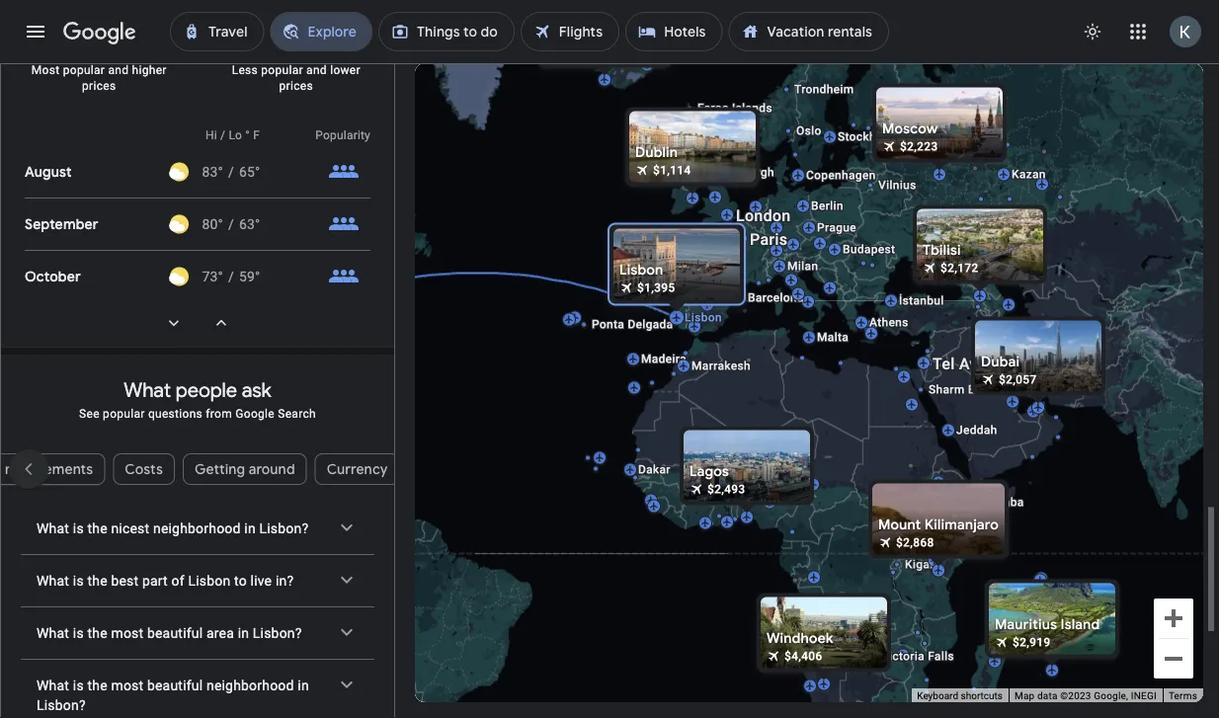 Task type: describe. For each thing, give the bounding box(es) containing it.
$2,868
[[896, 536, 934, 550]]

$2,223
[[900, 140, 938, 154]]

is for what is the nicest neighborhood in lisbon?
[[73, 520, 84, 537]]

busy image for september
[[328, 209, 360, 240]]

costs
[[125, 461, 163, 478]]

map
[[1015, 690, 1035, 702]]

athens
[[870, 316, 909, 330]]

getting around
[[195, 461, 295, 478]]

lagos
[[690, 463, 729, 481]]

what people ask see popular questions from google search
[[79, 378, 316, 421]]

is for what is the most beautiful area in lisbon?
[[73, 625, 84, 641]]

2868 US dollars text field
[[896, 536, 934, 550]]

lisbon? inside dropdown button
[[259, 520, 309, 537]]

$2,057
[[999, 373, 1037, 387]]

marrakesh
[[692, 359, 751, 373]]

faroe islands
[[698, 101, 773, 115]]

tehran
[[1025, 332, 1063, 345]]

2223 US dollars text field
[[900, 140, 938, 154]]

costs button
[[113, 446, 175, 493]]

october
[[25, 268, 81, 286]]

kigali
[[905, 558, 937, 572]]

moscow
[[882, 120, 938, 138]]

mauritius
[[995, 616, 1058, 634]]

$2,919
[[1013, 636, 1051, 650]]

london
[[736, 207, 791, 225]]

prices for lower
[[279, 79, 313, 93]]

kazan
[[1012, 167, 1046, 181]]

the for what is the most beautiful neighborhood in lisbon?
[[87, 678, 107, 694]]

and for lower
[[306, 63, 327, 77]]

beautiful for area
[[147, 625, 203, 641]]

/ for october
[[228, 268, 234, 285]]

what is the most beautiful area in lisbon? button
[[21, 608, 375, 659]]

oslo
[[796, 124, 822, 138]]

/ for september
[[228, 216, 234, 232]]

budapest
[[843, 243, 896, 256]]

what for what is the most beautiful neighborhood in lisbon?
[[37, 678, 69, 694]]

/ right hi
[[220, 129, 226, 142]]

2 horizontal spatial lisbon
[[685, 311, 722, 325]]

falls
[[928, 650, 955, 664]]

popular for most
[[63, 63, 105, 77]]

2057 US dollars text field
[[999, 373, 1037, 387]]

ababa
[[989, 496, 1024, 509]]

the for what is the best part of lisbon to live in?
[[87, 573, 107, 589]]

hi / lo ° f
[[206, 129, 260, 142]]

$2,493
[[708, 483, 746, 497]]

65°
[[239, 164, 260, 180]]

addis ababa
[[954, 496, 1024, 509]]

what is the nicest neighborhood in lisbon? button
[[21, 503, 375, 555]]

berlin
[[811, 199, 844, 213]]

popularity
[[316, 129, 371, 142]]

tab list containing costs
[[0, 446, 400, 513]]

paris
[[750, 230, 788, 249]]

most for neighborhood
[[111, 678, 144, 694]]

map region
[[222, 0, 1219, 718]]

victoria falls
[[881, 650, 955, 664]]

$1,114
[[653, 164, 691, 177]]

loading results progress bar
[[0, 63, 1219, 67]]

keyboard
[[917, 690, 959, 702]]

copenhagen
[[806, 168, 876, 182]]

faroe
[[698, 101, 729, 115]]

what is the best part of lisbon to live in?
[[37, 573, 294, 589]]

4406 US dollars text field
[[785, 650, 823, 664]]

kilimanjaro
[[925, 516, 999, 534]]

august
[[25, 163, 72, 181]]

usd
[[303, 686, 331, 704]]

milan
[[788, 259, 819, 273]]

ponta
[[592, 318, 625, 332]]

from
[[206, 407, 232, 421]]

vilnius
[[878, 178, 917, 192]]

lower
[[330, 63, 361, 77]]

dubai
[[981, 353, 1020, 371]]

what for what is the best part of lisbon to live in?
[[37, 573, 69, 589]]

partly cloudy image for august
[[169, 162, 189, 182]]

$4,406
[[785, 650, 823, 664]]

$1,395
[[637, 281, 675, 295]]

currency button
[[315, 446, 400, 493]]

shortcuts
[[961, 690, 1003, 702]]

keyboard shortcuts button
[[917, 689, 1003, 703]]

lo
[[229, 129, 242, 142]]

and for higher
[[108, 63, 129, 77]]

english (united states)
[[86, 686, 234, 704]]

lisbon inside what is the best part of lisbon to live in? dropdown button
[[188, 573, 231, 589]]

most for area
[[111, 625, 144, 641]]

trondheim
[[794, 83, 854, 96]]

in inside what is the nicest neighborhood in lisbon? dropdown button
[[244, 520, 256, 537]]



Task type: locate. For each thing, give the bounding box(es) containing it.
1 vertical spatial in
[[238, 625, 249, 641]]

ask
[[242, 378, 271, 403]]

partly cloudy image left 83°
[[169, 162, 189, 182]]

prices for higher
[[82, 79, 116, 93]]

terms link
[[1169, 690, 1198, 702]]

most popular and higher prices
[[31, 63, 167, 93]]

2 beautiful from the top
[[147, 678, 203, 694]]

what for what is the most beautiful area in lisbon?
[[37, 625, 69, 641]]

lisbon? for what is the most beautiful area in lisbon?
[[253, 625, 302, 641]]

prices inside most popular and higher prices
[[82, 79, 116, 93]]

english (united states) button
[[49, 679, 250, 711]]

edinburgh
[[718, 166, 775, 179]]

terms
[[1169, 690, 1198, 702]]

/ for august
[[228, 164, 234, 180]]

1 vertical spatial most
[[111, 678, 144, 694]]

0 vertical spatial partly cloudy image
[[169, 162, 189, 182]]

tel
[[933, 355, 955, 374]]

most inside what is the most beautiful neighborhood in lisbon?
[[111, 678, 144, 694]]

prague
[[817, 221, 857, 235]]

2 busy image from the top
[[328, 209, 360, 240]]

the for what is the most beautiful area in lisbon?
[[87, 625, 107, 641]]

0 horizontal spatial and
[[108, 63, 129, 77]]

neighborhood inside dropdown button
[[153, 520, 241, 537]]

1 horizontal spatial lisbon
[[620, 261, 663, 279]]

2 partly cloudy image from the top
[[169, 267, 189, 287]]

$2,172
[[941, 261, 979, 275]]

previous image
[[5, 446, 52, 493]]

busy image down popularity
[[328, 156, 360, 188]]

is left nicest
[[73, 520, 84, 537]]

sharm el-sheikh
[[929, 383, 1020, 397]]

is for what is the most beautiful neighborhood in lisbon?
[[73, 678, 84, 694]]

el-
[[968, 383, 983, 397]]

0 vertical spatial busy image
[[328, 156, 360, 188]]

lisbon? down in?
[[253, 625, 302, 641]]

hi
[[206, 129, 217, 142]]

the up english
[[87, 625, 107, 641]]

malta
[[817, 331, 849, 344]]

i̇stanbul
[[899, 294, 944, 308]]

lisbon?
[[259, 520, 309, 537], [253, 625, 302, 641], [37, 697, 86, 714]]

4 is from the top
[[73, 678, 84, 694]]

region containing what is the nicest neighborhood in lisbon?
[[1, 503, 394, 718]]

0 vertical spatial in
[[244, 520, 256, 537]]

what is the most beautiful area in lisbon?
[[37, 625, 302, 641]]

stockholm
[[838, 130, 897, 144]]

nicest
[[111, 520, 150, 537]]

the left the best
[[87, 573, 107, 589]]

is for what is the best part of lisbon to live in?
[[73, 573, 84, 589]]

mount
[[879, 516, 921, 534]]

in for area
[[238, 625, 249, 641]]

popular for less
[[261, 63, 303, 77]]

in inside what is the most beautiful neighborhood in lisbon?
[[298, 678, 309, 694]]

what inside dropdown button
[[37, 520, 69, 537]]

popular right see
[[103, 407, 145, 421]]

lisbon up the marrakesh
[[685, 311, 722, 325]]

live
[[251, 573, 272, 589]]

lisbon up the $1,395
[[620, 261, 663, 279]]

google
[[235, 407, 275, 421]]

is inside what is the most beautiful neighborhood in lisbon?
[[73, 678, 84, 694]]

1 partly cloudy image from the top
[[169, 162, 189, 182]]

1395 US dollars text field
[[637, 281, 675, 295]]

the inside dropdown button
[[87, 520, 107, 537]]

and inside most popular and higher prices
[[108, 63, 129, 77]]

google,
[[1094, 690, 1129, 702]]

2 the from the top
[[87, 573, 107, 589]]

partly cloudy image
[[169, 215, 189, 234]]

is up english (united states) button
[[73, 625, 84, 641]]

f
[[253, 129, 260, 142]]

in?
[[276, 573, 294, 589]]

ponta delgada
[[592, 318, 673, 332]]

/ right 83°
[[228, 164, 234, 180]]

beautiful inside what is the most beautiful neighborhood in lisbon?
[[147, 678, 203, 694]]

83°
[[202, 164, 223, 180]]

in for neighborhood
[[298, 678, 309, 694]]

in inside what is the most beautiful area in lisbon? dropdown button
[[238, 625, 249, 641]]

0 vertical spatial lisbon
[[620, 261, 663, 279]]

region
[[1, 503, 394, 718]]

in
[[244, 520, 256, 537], [238, 625, 249, 641], [298, 678, 309, 694]]

currency
[[327, 461, 388, 478]]

in right states)
[[298, 678, 309, 694]]

the for what is the nicest neighborhood in lisbon?
[[87, 520, 107, 537]]

0 horizontal spatial prices
[[82, 79, 116, 93]]

is left english
[[73, 678, 84, 694]]

keyboard shortcuts
[[917, 690, 1003, 702]]

1 vertical spatial neighborhood
[[206, 678, 294, 694]]

2493 US dollars text field
[[708, 483, 746, 497]]

dublin
[[635, 144, 678, 162]]

73° / 59°
[[202, 268, 260, 285]]

the left nicest
[[87, 520, 107, 537]]

barcelona
[[748, 291, 804, 305]]

lisbon? for what is the most beautiful neighborhood in lisbon?
[[37, 697, 86, 714]]

3 is from the top
[[73, 625, 84, 641]]

see
[[79, 407, 100, 421]]

yafo
[[996, 355, 1029, 374]]

neighborhood
[[153, 520, 241, 537], [206, 678, 294, 694]]

the inside what is the most beautiful neighborhood in lisbon?
[[87, 678, 107, 694]]

1 prices from the left
[[82, 79, 116, 93]]

people
[[176, 378, 237, 403]]

inegi
[[1131, 690, 1157, 702]]

busy image
[[328, 261, 360, 293]]

lisbon? inside what is the most beautiful neighborhood in lisbon?
[[37, 697, 86, 714]]

data
[[1038, 690, 1058, 702]]

2 prices from the left
[[279, 79, 313, 93]]

next month image
[[150, 300, 198, 347]]

4 the from the top
[[87, 678, 107, 694]]

1 vertical spatial partly cloudy image
[[169, 267, 189, 287]]

1 horizontal spatial and
[[306, 63, 327, 77]]

around
[[249, 461, 295, 478]]

is left the best
[[73, 573, 84, 589]]

2 most from the top
[[111, 678, 144, 694]]

popular
[[63, 63, 105, 77], [261, 63, 303, 77], [103, 407, 145, 421]]

lisbon left to
[[188, 573, 231, 589]]

2 vertical spatial in
[[298, 678, 309, 694]]

change appearance image
[[1069, 8, 1117, 55]]

getting around button
[[183, 446, 307, 493]]

2919 US dollars text field
[[1013, 636, 1051, 650]]

1 vertical spatial lisbon
[[685, 311, 722, 325]]

busy image
[[328, 156, 360, 188], [328, 209, 360, 240]]

september
[[25, 216, 99, 233]]

1 beautiful from the top
[[147, 625, 203, 641]]

(united
[[137, 686, 185, 704]]

the
[[87, 520, 107, 537], [87, 573, 107, 589], [87, 625, 107, 641], [87, 678, 107, 694]]

©2023
[[1061, 690, 1092, 702]]

and left higher
[[108, 63, 129, 77]]

1114 US dollars text field
[[653, 164, 691, 177]]

neighborhood up what is the best part of lisbon to live in? dropdown button
[[153, 520, 241, 537]]

neighborhood down area
[[206, 678, 294, 694]]

mount kilimanjaro
[[879, 516, 999, 534]]

1 vertical spatial beautiful
[[147, 678, 203, 694]]

what is the nicest neighborhood in lisbon?
[[37, 520, 309, 537]]

partly cloudy image
[[169, 162, 189, 182], [169, 267, 189, 287]]

1 is from the top
[[73, 520, 84, 537]]

2 is from the top
[[73, 573, 84, 589]]

what is the most beautiful neighborhood in lisbon?
[[37, 678, 309, 714]]

73°
[[202, 268, 223, 285]]

beautiful for neighborhood
[[147, 678, 203, 694]]

neighborhood inside what is the most beautiful neighborhood in lisbon?
[[206, 678, 294, 694]]

popular inside the what people ask see popular questions from google search
[[103, 407, 145, 421]]

and inside less popular and lower prices
[[306, 63, 327, 77]]

victoria
[[881, 650, 925, 664]]

most
[[111, 625, 144, 641], [111, 678, 144, 694]]

saint
[[907, 124, 936, 138]]

0 vertical spatial most
[[111, 625, 144, 641]]

saint petersburg
[[907, 124, 1000, 138]]

less
[[232, 63, 258, 77]]

1 vertical spatial busy image
[[328, 209, 360, 240]]

in right area
[[238, 625, 249, 641]]

1 most from the top
[[111, 625, 144, 641]]

main menu image
[[24, 20, 47, 43]]

popular right less
[[261, 63, 303, 77]]

0 vertical spatial beautiful
[[147, 625, 203, 641]]

higher
[[132, 63, 167, 77]]

most
[[31, 63, 60, 77]]

english
[[86, 686, 133, 704]]

0 vertical spatial lisbon?
[[259, 520, 309, 537]]

popular inside less popular and lower prices
[[261, 63, 303, 77]]

busy image for august
[[328, 156, 360, 188]]

busy image up busy icon
[[328, 209, 360, 240]]

3 the from the top
[[87, 625, 107, 641]]

is inside dropdown button
[[73, 520, 84, 537]]

/ left the 63°
[[228, 216, 234, 232]]

the left (united
[[87, 678, 107, 694]]

states)
[[188, 686, 234, 704]]

0 horizontal spatial lisbon
[[188, 573, 231, 589]]

islands
[[732, 101, 773, 115]]

part
[[142, 573, 168, 589]]

previous month image
[[198, 300, 245, 347]]

2172 US dollars text field
[[941, 261, 979, 275]]

/ left 59°
[[228, 268, 234, 285]]

tel aviv-yafo
[[933, 355, 1029, 374]]

0 vertical spatial neighborhood
[[153, 520, 241, 537]]

partly cloudy image for october
[[169, 267, 189, 287]]

popular right the most
[[63, 63, 105, 77]]

best
[[111, 573, 139, 589]]

map data ©2023 google, inegi
[[1015, 690, 1157, 702]]

lisbon? up in?
[[259, 520, 309, 537]]

1 vertical spatial lisbon?
[[253, 625, 302, 641]]

what is the most beautiful neighborhood in lisbon? button
[[21, 660, 375, 718]]

what inside what is the most beautiful neighborhood in lisbon?
[[37, 678, 69, 694]]

1 and from the left
[[108, 63, 129, 77]]

59°
[[239, 268, 260, 285]]

1 busy image from the top
[[328, 156, 360, 188]]

addis
[[954, 496, 986, 509]]

area
[[206, 625, 234, 641]]

2 vertical spatial lisbon
[[188, 573, 231, 589]]

1 horizontal spatial prices
[[279, 79, 313, 93]]

2 vertical spatial lisbon?
[[37, 697, 86, 714]]

of
[[171, 573, 185, 589]]

less popular and lower prices
[[232, 63, 361, 93]]

search
[[278, 407, 316, 421]]

what inside the what people ask see popular questions from google search
[[124, 378, 171, 403]]

what for what people ask see popular questions from google search
[[124, 378, 171, 403]]

aviv-
[[959, 355, 996, 374]]

what for what is the nicest neighborhood in lisbon?
[[37, 520, 69, 537]]

windhoek
[[767, 630, 834, 648]]

in up to
[[244, 520, 256, 537]]

2 and from the left
[[306, 63, 327, 77]]

partly cloudy image left 73° at left top
[[169, 267, 189, 287]]

dakar
[[638, 463, 671, 477]]

1 the from the top
[[87, 520, 107, 537]]

and left lower
[[306, 63, 327, 77]]

80°
[[202, 216, 223, 232]]

lisbon? left english
[[37, 697, 86, 714]]

tab list
[[0, 446, 400, 513]]

sheikh
[[983, 383, 1020, 397]]

prices inside less popular and lower prices
[[279, 79, 313, 93]]

popular inside most popular and higher prices
[[63, 63, 105, 77]]

petersburg
[[939, 124, 1000, 138]]



Task type: vqa. For each thing, say whether or not it's contained in the screenshot.


